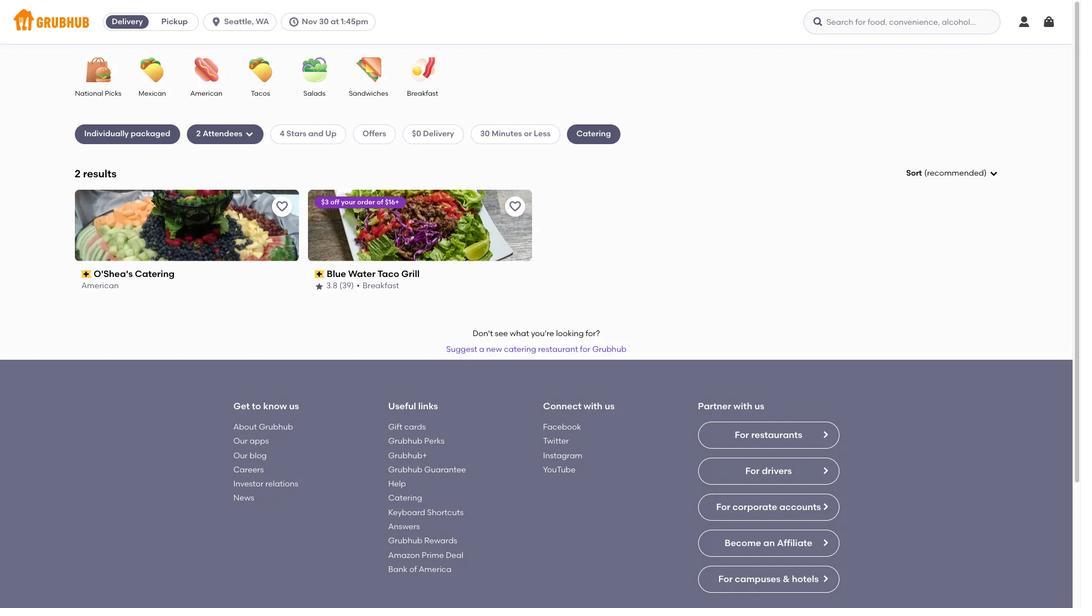 Task type: vqa. For each thing, say whether or not it's contained in the screenshot.
SUBSCRIPTION PASS icon within the O'Shea's Catering link
yes



Task type: describe. For each thing, give the bounding box(es) containing it.
nov 30 at 1:45pm
[[302, 17, 369, 26]]

0 horizontal spatial svg image
[[245, 130, 254, 139]]

for corporate accounts
[[717, 502, 822, 513]]

&
[[783, 574, 790, 585]]

minutes
[[492, 129, 522, 139]]

answers
[[389, 522, 420, 532]]

for for for drivers
[[746, 466, 760, 477]]

blue water taco grill link
[[315, 268, 525, 281]]

facebook
[[544, 423, 582, 432]]

taco
[[378, 269, 400, 279]]

less
[[534, 129, 551, 139]]

youtube
[[544, 465, 576, 475]]

o'shea's catering link
[[81, 268, 292, 281]]

2 results main content
[[0, 44, 1074, 609]]

grubhub+ link
[[389, 451, 427, 461]]

4
[[280, 129, 285, 139]]

blue water taco grill logo image
[[308, 190, 532, 261]]

grubhub rewards link
[[389, 537, 458, 546]]

our apps link
[[234, 437, 269, 446]]

see
[[495, 329, 508, 339]]

save this restaurant image for 2nd save this restaurant button from the left
[[509, 200, 522, 213]]

hotels
[[793, 574, 819, 585]]

us for partner with us
[[755, 401, 765, 412]]

for restaurants link
[[698, 422, 840, 449]]

star icon image
[[315, 282, 324, 291]]

partner with us
[[698, 401, 765, 412]]

$0 delivery
[[412, 129, 455, 139]]

$0
[[412, 129, 422, 139]]

1 us from the left
[[289, 401, 299, 412]]

connect
[[544, 401, 582, 412]]

become
[[725, 538, 762, 549]]

links
[[419, 401, 438, 412]]

sort
[[907, 169, 923, 178]]

svg image inside seattle, wa button
[[211, 16, 222, 28]]

subscription pass image for blue water taco grill
[[315, 271, 325, 278]]

blue water taco grill
[[327, 269, 420, 279]]

right image for for corporate accounts
[[821, 503, 830, 512]]

for campuses & hotels
[[719, 574, 819, 585]]

results
[[83, 167, 117, 180]]

affiliate
[[778, 538, 813, 549]]

30 inside button
[[319, 17, 329, 26]]

2 attendees
[[196, 129, 243, 139]]

nov 30 at 1:45pm button
[[281, 13, 380, 31]]

grubhub inside 'about grubhub our apps our blog careers investor relations news'
[[259, 423, 293, 432]]

guarantee
[[425, 465, 466, 475]]

for restaurants
[[735, 430, 803, 441]]

3.8 (39)
[[327, 281, 354, 291]]

2 for 2 attendees
[[196, 129, 201, 139]]

shortcuts
[[427, 508, 464, 518]]

2 our from the top
[[234, 451, 248, 461]]

grubhub perks link
[[389, 437, 445, 446]]

campuses
[[735, 574, 781, 585]]

• breakfast
[[357, 281, 399, 291]]

for for for restaurants
[[735, 430, 750, 441]]

up
[[326, 129, 337, 139]]

about grubhub link
[[234, 423, 293, 432]]

grubhub guarantee link
[[389, 465, 466, 475]]

partner
[[698, 401, 732, 412]]

become an affiliate
[[725, 538, 813, 549]]

tacos image
[[241, 57, 280, 82]]

2 results
[[75, 167, 117, 180]]

help
[[389, 480, 406, 489]]

nov
[[302, 17, 317, 26]]

rewards
[[425, 537, 458, 546]]

careers link
[[234, 465, 264, 475]]

amazon prime deal link
[[389, 551, 464, 560]]

0 horizontal spatial american
[[81, 281, 119, 291]]

sandwiches image
[[349, 57, 389, 82]]

catering
[[504, 345, 537, 355]]

1 our from the top
[[234, 437, 248, 446]]

perks
[[425, 437, 445, 446]]

prime
[[422, 551, 444, 560]]

get to know us
[[234, 401, 299, 412]]

individually packaged
[[84, 129, 171, 139]]

youtube link
[[544, 465, 576, 475]]

for for for corporate accounts
[[717, 502, 731, 513]]

order
[[357, 198, 375, 206]]

delivery inside button
[[112, 17, 143, 26]]

0 horizontal spatial of
[[377, 198, 384, 206]]

delivery inside 2 results 'main content'
[[423, 129, 455, 139]]

o'shea's catering
[[94, 269, 175, 279]]

breakfast image
[[403, 57, 443, 82]]

catering link
[[389, 494, 423, 503]]

$3
[[321, 198, 329, 206]]

30 inside 2 results 'main content'
[[480, 129, 490, 139]]

suggest a new catering restaurant for grubhub
[[447, 345, 627, 355]]

gift cards grubhub perks grubhub+ grubhub guarantee help catering keyboard shortcuts answers grubhub rewards amazon prime deal bank of america
[[389, 423, 466, 575]]

and
[[309, 129, 324, 139]]

2 save this restaurant button from the left
[[505, 197, 525, 217]]

for?
[[586, 329, 600, 339]]

salads image
[[295, 57, 334, 82]]

suggest a new catering restaurant for grubhub button
[[441, 340, 632, 360]]

help link
[[389, 480, 406, 489]]

seattle, wa
[[224, 17, 269, 26]]

for drivers
[[746, 466, 793, 477]]

drivers
[[762, 466, 793, 477]]

keyboard
[[389, 508, 426, 518]]

o'shea's
[[94, 269, 133, 279]]

to
[[252, 401, 261, 412]]

us for connect with us
[[605, 401, 615, 412]]

mexican
[[139, 90, 166, 97]]

sandwiches
[[349, 90, 389, 97]]

you're
[[531, 329, 555, 339]]

don't see what you're looking for?
[[473, 329, 600, 339]]

know
[[263, 401, 287, 412]]

useful links
[[389, 401, 438, 412]]

become an affiliate link
[[698, 530, 840, 557]]



Task type: locate. For each thing, give the bounding box(es) containing it.
bank of america link
[[389, 565, 452, 575]]

blog
[[250, 451, 267, 461]]

delivery left "pickup"
[[112, 17, 143, 26]]

1 save this restaurant image from the left
[[275, 200, 289, 213]]

right image for for restaurants
[[821, 430, 830, 439]]

0 vertical spatial 2
[[196, 129, 201, 139]]

right image inside the for drivers 'link'
[[821, 467, 830, 476]]

Search for food, convenience, alcohol... search field
[[804, 10, 1001, 34]]

our up careers link on the bottom of the page
[[234, 451, 248, 461]]

for campuses & hotels link
[[698, 566, 840, 593]]

1 vertical spatial 2
[[75, 167, 81, 180]]

2 subscription pass image from the left
[[315, 271, 325, 278]]

2 vertical spatial catering
[[389, 494, 423, 503]]

investor relations link
[[234, 480, 299, 489]]

right image for become an affiliate
[[821, 539, 830, 548]]

instagram
[[544, 451, 583, 461]]

0 horizontal spatial subscription pass image
[[81, 271, 91, 278]]

30 left "minutes" on the left of the page
[[480, 129, 490, 139]]

1 horizontal spatial of
[[410, 565, 417, 575]]

breakfast down breakfast image
[[407, 90, 439, 97]]

for left drivers
[[746, 466, 760, 477]]

1 vertical spatial breakfast
[[363, 281, 399, 291]]

wa
[[256, 17, 269, 26]]

for drivers link
[[698, 458, 840, 485]]

useful
[[389, 401, 416, 412]]

1 horizontal spatial breakfast
[[407, 90, 439, 97]]

1 horizontal spatial subscription pass image
[[315, 271, 325, 278]]

1 vertical spatial american
[[81, 281, 119, 291]]

2 left results
[[75, 167, 81, 180]]

don't
[[473, 329, 493, 339]]

0 horizontal spatial 30
[[319, 17, 329, 26]]

0 horizontal spatial save this restaurant button
[[272, 197, 292, 217]]

1 vertical spatial right image
[[821, 539, 830, 548]]

3.8
[[327, 281, 338, 291]]

0 vertical spatial right image
[[821, 467, 830, 476]]

sort ( recommended )
[[907, 169, 988, 178]]

facebook link
[[544, 423, 582, 432]]

0 horizontal spatial 2
[[75, 167, 81, 180]]

grubhub down gift cards link
[[389, 437, 423, 446]]

1 vertical spatial our
[[234, 451, 248, 461]]

save this restaurant image
[[275, 200, 289, 213], [509, 200, 522, 213]]

0 horizontal spatial breakfast
[[363, 281, 399, 291]]

delivery
[[112, 17, 143, 26], [423, 129, 455, 139]]

mexican image
[[133, 57, 172, 82]]

2 for 2 results
[[75, 167, 81, 180]]

facebook twitter instagram youtube
[[544, 423, 583, 475]]

grubhub down "know"
[[259, 423, 293, 432]]

blue
[[327, 269, 346, 279]]

deal
[[446, 551, 464, 560]]

0 horizontal spatial catering
[[135, 269, 175, 279]]

2 left "attendees"
[[196, 129, 201, 139]]

delivery right $0
[[423, 129, 455, 139]]

individually
[[84, 129, 129, 139]]

for inside for restaurants link
[[735, 430, 750, 441]]

right image inside for corporate accounts link
[[821, 503, 830, 512]]

right image inside for restaurants link
[[821, 430, 830, 439]]

bank
[[389, 565, 408, 575]]

with right partner
[[734, 401, 753, 412]]

svg image
[[289, 16, 300, 28], [245, 130, 254, 139]]

american
[[190, 90, 223, 97], [81, 281, 119, 291]]

america
[[419, 565, 452, 575]]

right image inside the become an affiliate link
[[821, 539, 830, 548]]

your
[[341, 198, 356, 206]]

30
[[319, 17, 329, 26], [480, 129, 490, 139]]

1 vertical spatial catering
[[135, 269, 175, 279]]

careers
[[234, 465, 264, 475]]

0 vertical spatial 30
[[319, 17, 329, 26]]

3 us from the left
[[755, 401, 765, 412]]

an
[[764, 538, 776, 549]]

subscription pass image up the 'star icon'
[[315, 271, 325, 278]]

1 horizontal spatial delivery
[[423, 129, 455, 139]]

1 vertical spatial 30
[[480, 129, 490, 139]]

a
[[480, 345, 485, 355]]

o'shea's catering logo image
[[75, 190, 299, 261]]

svg image
[[1018, 15, 1032, 29], [1043, 15, 1057, 29], [211, 16, 222, 28], [813, 16, 824, 28], [990, 169, 999, 178]]

for inside 'link'
[[746, 466, 760, 477]]

with
[[584, 401, 603, 412], [734, 401, 753, 412]]

for for for campuses & hotels
[[719, 574, 733, 585]]

for
[[580, 345, 591, 355]]

salads
[[304, 90, 326, 97]]

for left campuses
[[719, 574, 733, 585]]

recommended
[[928, 169, 985, 178]]

2 vertical spatial right image
[[821, 575, 830, 584]]

0 vertical spatial catering
[[577, 129, 611, 139]]

4 stars and up
[[280, 129, 337, 139]]

0 vertical spatial our
[[234, 437, 248, 446]]

subscription pass image left o'shea's
[[81, 271, 91, 278]]

get
[[234, 401, 250, 412]]

None field
[[907, 168, 999, 179]]

•
[[357, 281, 360, 291]]

of left $16+
[[377, 198, 384, 206]]

grubhub inside button
[[593, 345, 627, 355]]

subscription pass image inside blue water taco grill link
[[315, 271, 325, 278]]

right image for for campuses & hotels
[[821, 575, 830, 584]]

our down about
[[234, 437, 248, 446]]

subscription pass image
[[81, 271, 91, 278], [315, 271, 325, 278]]

0 vertical spatial breakfast
[[407, 90, 439, 97]]

american down american image
[[190, 90, 223, 97]]

delivery button
[[104, 13, 151, 31]]

with right connect
[[584, 401, 603, 412]]

with for connect
[[584, 401, 603, 412]]

grubhub down "answers"
[[389, 537, 423, 546]]

us right "know"
[[289, 401, 299, 412]]

0 vertical spatial of
[[377, 198, 384, 206]]

1 right image from the top
[[821, 467, 830, 476]]

right image right restaurants
[[821, 430, 830, 439]]

breakfast down the taco
[[363, 281, 399, 291]]

tacos
[[251, 90, 270, 97]]

1 horizontal spatial save this restaurant button
[[505, 197, 525, 217]]

main navigation navigation
[[0, 0, 1074, 44]]

1 subscription pass image from the left
[[81, 271, 91, 278]]

subscription pass image for o'shea's catering
[[81, 271, 91, 278]]

none field containing sort
[[907, 168, 999, 179]]

picks
[[105, 90, 122, 97]]

american down o'shea's
[[81, 281, 119, 291]]

gift cards link
[[389, 423, 426, 432]]

right image right hotels
[[821, 575, 830, 584]]

2 us from the left
[[605, 401, 615, 412]]

2 right image from the top
[[821, 539, 830, 548]]

2 save this restaurant image from the left
[[509, 200, 522, 213]]

0 vertical spatial american
[[190, 90, 223, 97]]

1:45pm
[[341, 17, 369, 26]]

for left corporate
[[717, 502, 731, 513]]

1 vertical spatial of
[[410, 565, 417, 575]]

30 left at
[[319, 17, 329, 26]]

1 horizontal spatial 30
[[480, 129, 490, 139]]

news link
[[234, 494, 254, 503]]

0 vertical spatial right image
[[821, 430, 830, 439]]

none field inside 2 results 'main content'
[[907, 168, 999, 179]]

us right connect
[[605, 401, 615, 412]]

pickup
[[162, 17, 188, 26]]

1 horizontal spatial american
[[190, 90, 223, 97]]

attendees
[[203, 129, 243, 139]]

catering right less
[[577, 129, 611, 139]]

right image right affiliate
[[821, 539, 830, 548]]

save this restaurant button
[[272, 197, 292, 217], [505, 197, 525, 217]]

catering up keyboard at the bottom
[[389, 494, 423, 503]]

2 right image from the top
[[821, 503, 830, 512]]

right image inside for campuses & hotels link
[[821, 575, 830, 584]]

with for partner
[[734, 401, 753, 412]]

apps
[[250, 437, 269, 446]]

seattle,
[[224, 17, 254, 26]]

3 right image from the top
[[821, 575, 830, 584]]

2 with from the left
[[734, 401, 753, 412]]

1 horizontal spatial us
[[605, 401, 615, 412]]

svg image right "attendees"
[[245, 130, 254, 139]]

cards
[[405, 423, 426, 432]]

0 vertical spatial svg image
[[289, 16, 300, 28]]

(39)
[[340, 281, 354, 291]]

svg image left nov
[[289, 16, 300, 28]]

american image
[[187, 57, 226, 82]]

1 with from the left
[[584, 401, 603, 412]]

for inside for campuses & hotels link
[[719, 574, 733, 585]]

for corporate accounts link
[[698, 494, 840, 521]]

)
[[985, 169, 988, 178]]

right image
[[821, 467, 830, 476], [821, 503, 830, 512]]

1 horizontal spatial with
[[734, 401, 753, 412]]

right image
[[821, 430, 830, 439], [821, 539, 830, 548], [821, 575, 830, 584]]

1 vertical spatial svg image
[[245, 130, 254, 139]]

1 right image from the top
[[821, 430, 830, 439]]

right image for for drivers
[[821, 467, 830, 476]]

for
[[735, 430, 750, 441], [746, 466, 760, 477], [717, 502, 731, 513], [719, 574, 733, 585]]

2 horizontal spatial us
[[755, 401, 765, 412]]

twitter link
[[544, 437, 569, 446]]

(
[[925, 169, 928, 178]]

1 vertical spatial right image
[[821, 503, 830, 512]]

of inside gift cards grubhub perks grubhub+ grubhub guarantee help catering keyboard shortcuts answers grubhub rewards amazon prime deal bank of america
[[410, 565, 417, 575]]

1 horizontal spatial catering
[[389, 494, 423, 503]]

0 horizontal spatial save this restaurant image
[[275, 200, 289, 213]]

national
[[75, 90, 103, 97]]

$3 off your order of $16+
[[321, 198, 400, 206]]

subscription pass image inside o'shea's catering link
[[81, 271, 91, 278]]

2 horizontal spatial catering
[[577, 129, 611, 139]]

at
[[331, 17, 339, 26]]

1 horizontal spatial svg image
[[289, 16, 300, 28]]

catering inside gift cards grubhub perks grubhub+ grubhub guarantee help catering keyboard shortcuts answers grubhub rewards amazon prime deal bank of america
[[389, 494, 423, 503]]

1 horizontal spatial 2
[[196, 129, 201, 139]]

30 minutes or less
[[480, 129, 551, 139]]

0 horizontal spatial delivery
[[112, 17, 143, 26]]

what
[[510, 329, 530, 339]]

for down partner with us at the right of page
[[735, 430, 750, 441]]

grubhub down for?
[[593, 345, 627, 355]]

looking
[[556, 329, 584, 339]]

0 horizontal spatial with
[[584, 401, 603, 412]]

svg image inside nov 30 at 1:45pm button
[[289, 16, 300, 28]]

us up for restaurants
[[755, 401, 765, 412]]

grill
[[402, 269, 420, 279]]

1 vertical spatial delivery
[[423, 129, 455, 139]]

of right bank
[[410, 565, 417, 575]]

0 vertical spatial delivery
[[112, 17, 143, 26]]

catering right o'shea's
[[135, 269, 175, 279]]

1 save this restaurant button from the left
[[272, 197, 292, 217]]

offers
[[363, 129, 386, 139]]

0 horizontal spatial us
[[289, 401, 299, 412]]

grubhub down grubhub+
[[389, 465, 423, 475]]

restaurant
[[539, 345, 579, 355]]

for inside for corporate accounts link
[[717, 502, 731, 513]]

about
[[234, 423, 257, 432]]

1 horizontal spatial save this restaurant image
[[509, 200, 522, 213]]

investor
[[234, 480, 264, 489]]

suggest
[[447, 345, 478, 355]]

save this restaurant image for second save this restaurant button from the right
[[275, 200, 289, 213]]

packaged
[[131, 129, 171, 139]]

national picks image
[[79, 57, 118, 82]]

$16+
[[385, 198, 400, 206]]

news
[[234, 494, 254, 503]]



